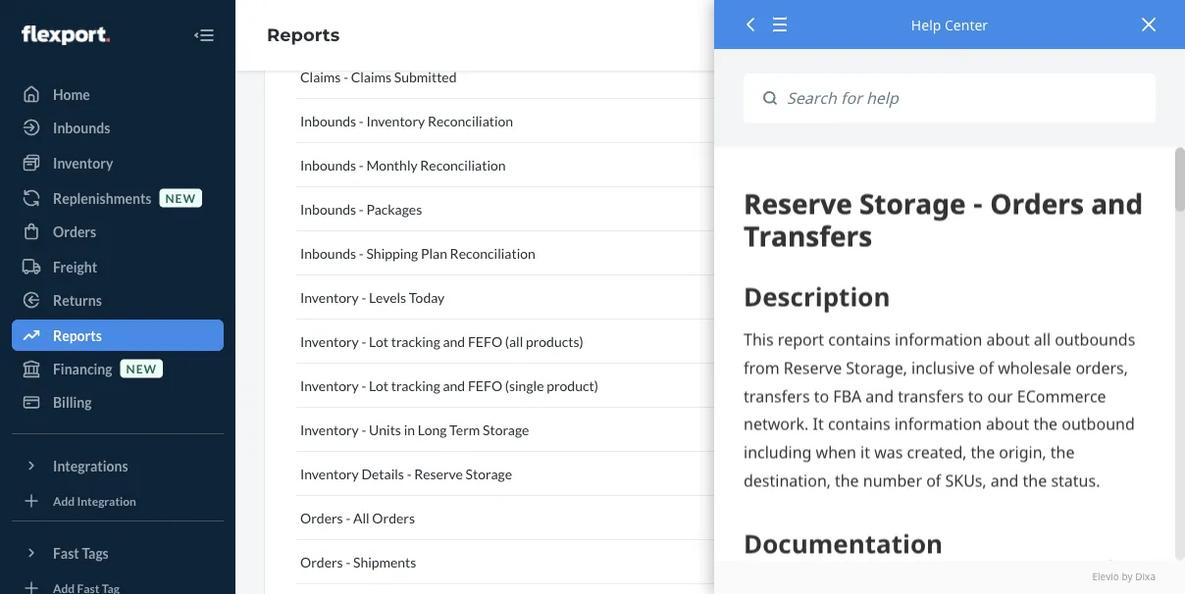 Task type: vqa. For each thing, say whether or not it's contained in the screenshot.
Term
yes



Task type: locate. For each thing, give the bounding box(es) containing it.
1 and from the top
[[443, 333, 465, 350]]

reports link down "returns" link
[[12, 320, 224, 351]]

fast tags button
[[12, 538, 224, 569]]

lot for inventory - lot tracking and fefo (all products)
[[369, 333, 389, 350]]

close navigation image
[[192, 24, 216, 47]]

inventory link
[[12, 147, 224, 179]]

reports up the claims - claims submitted
[[267, 24, 340, 46]]

long
[[418, 422, 447, 438]]

elevio by dixa link
[[744, 571, 1156, 585]]

1 tracking from the top
[[391, 333, 441, 350]]

inventory - units in long term storage button
[[296, 408, 1125, 452]]

reports link up the claims - claims submitted
[[267, 24, 340, 46]]

0 vertical spatial reconciliation
[[428, 112, 513, 129]]

details
[[362, 466, 404, 482]]

inventory for inventory - lot tracking and fefo (all products)
[[300, 333, 359, 350]]

0 vertical spatial storage
[[483, 422, 529, 438]]

reports up 'financing'
[[53, 327, 102, 344]]

orders up freight at the top
[[53, 223, 96, 240]]

0 horizontal spatial new
[[126, 362, 157, 376]]

inbounds down the claims - claims submitted
[[300, 112, 356, 129]]

inventory for inventory details - reserve storage
[[300, 466, 359, 482]]

- down inventory - levels today
[[362, 333, 366, 350]]

- for inventory - units in long term storage
[[362, 422, 366, 438]]

- up inventory - units in long term storage
[[362, 377, 366, 394]]

reports link
[[267, 24, 340, 46], [12, 320, 224, 351]]

tracking
[[391, 333, 441, 350], [391, 377, 441, 394]]

1 horizontal spatial claims
[[351, 68, 392, 85]]

new
[[165, 191, 196, 205], [126, 362, 157, 376]]

0 vertical spatial new
[[165, 191, 196, 205]]

1 horizontal spatial new
[[165, 191, 196, 205]]

fefo left the (all
[[468, 333, 503, 350]]

0 vertical spatial lot
[[369, 333, 389, 350]]

orders
[[53, 223, 96, 240], [300, 510, 343, 527], [372, 510, 415, 527], [300, 554, 343, 571]]

1 horizontal spatial reports link
[[267, 24, 340, 46]]

reconciliation for inbounds - monthly reconciliation
[[420, 157, 506, 173]]

reports
[[267, 24, 340, 46], [53, 327, 102, 344]]

integrations button
[[12, 451, 224, 482]]

- up inbounds - inventory reconciliation
[[344, 68, 348, 85]]

- left shipping
[[359, 245, 364, 262]]

freight
[[53, 259, 97, 275]]

storage right term
[[483, 422, 529, 438]]

and up the inventory - lot tracking and fefo (single product)
[[443, 333, 465, 350]]

reconciliation for inbounds - inventory reconciliation
[[428, 112, 513, 129]]

flexport logo image
[[22, 25, 110, 45]]

claims up inbounds - inventory reconciliation
[[300, 68, 341, 85]]

storage right reserve
[[466, 466, 512, 482]]

submitted
[[394, 68, 457, 85]]

inventory - lot tracking and fefo (all products) button
[[296, 320, 1125, 364]]

- left monthly
[[359, 157, 364, 173]]

1 vertical spatial lot
[[369, 377, 389, 394]]

units
[[369, 422, 401, 438]]

storage
[[483, 422, 529, 438], [466, 466, 512, 482]]

0 horizontal spatial reports
[[53, 327, 102, 344]]

- down the claims - claims submitted
[[359, 112, 364, 129]]

tracking for (all
[[391, 333, 441, 350]]

elevio
[[1093, 571, 1120, 584]]

inventory left units
[[300, 422, 359, 438]]

0 vertical spatial and
[[443, 333, 465, 350]]

inbounds for inbounds - monthly reconciliation
[[300, 157, 356, 173]]

inventory left levels
[[300, 289, 359, 306]]

new for replenishments
[[165, 191, 196, 205]]

- for inbounds - monthly reconciliation
[[359, 157, 364, 173]]

inventory for inventory - levels today
[[300, 289, 359, 306]]

0 vertical spatial reports
[[267, 24, 340, 46]]

reconciliation inside inbounds - shipping plan reconciliation button
[[450, 245, 536, 262]]

reconciliation right monthly
[[420, 157, 506, 173]]

tracking down today
[[391, 333, 441, 350]]

dixa
[[1136, 571, 1156, 584]]

1 vertical spatial tracking
[[391, 377, 441, 394]]

orders for orders
[[53, 223, 96, 240]]

lot down inventory - levels today
[[369, 333, 389, 350]]

inventory up inventory - units in long term storage
[[300, 377, 359, 394]]

lot up units
[[369, 377, 389, 394]]

orders link
[[12, 216, 224, 247]]

orders for orders - shipments
[[300, 554, 343, 571]]

inbounds for inbounds - packages
[[300, 201, 356, 217]]

- left units
[[362, 422, 366, 438]]

1 fefo from the top
[[468, 333, 503, 350]]

inbounds down home
[[53, 119, 110, 136]]

inventory - levels today
[[300, 289, 445, 306]]

fast tags
[[53, 545, 109, 562]]

inventory - units in long term storage
[[300, 422, 529, 438]]

tracking up inventory - units in long term storage
[[391, 377, 441, 394]]

home
[[53, 86, 90, 103]]

new for financing
[[126, 362, 157, 376]]

reconciliation inside inbounds - monthly reconciliation button
[[420, 157, 506, 173]]

shipments
[[353, 554, 417, 571]]

inbounds - shipping plan reconciliation button
[[296, 232, 1125, 276]]

orders down orders - all orders
[[300, 554, 343, 571]]

0 horizontal spatial claims
[[300, 68, 341, 85]]

storage inside the inventory - units in long term storage button
[[483, 422, 529, 438]]

by
[[1122, 571, 1133, 584]]

orders inside button
[[300, 554, 343, 571]]

financing
[[53, 361, 112, 377]]

inbounds - monthly reconciliation button
[[296, 143, 1125, 187]]

inbounds up the inbounds - packages
[[300, 157, 356, 173]]

billing link
[[12, 387, 224, 418]]

inbounds - inventory reconciliation
[[300, 112, 513, 129]]

2 and from the top
[[443, 377, 465, 394]]

reconciliation down submitted
[[428, 112, 513, 129]]

- inside button
[[346, 554, 351, 571]]

0 vertical spatial fefo
[[468, 333, 503, 350]]

2 tracking from the top
[[391, 377, 441, 394]]

claims left submitted
[[351, 68, 392, 85]]

inventory up replenishments
[[53, 155, 113, 171]]

inbounds left packages
[[300, 201, 356, 217]]

(single
[[505, 377, 544, 394]]

home link
[[12, 79, 224, 110]]

and for (single
[[443, 377, 465, 394]]

and up term
[[443, 377, 465, 394]]

claims
[[300, 68, 341, 85], [351, 68, 392, 85]]

0 vertical spatial reports link
[[267, 24, 340, 46]]

2 vertical spatial reconciliation
[[450, 245, 536, 262]]

1 vertical spatial fefo
[[468, 377, 503, 394]]

reconciliation
[[428, 112, 513, 129], [420, 157, 506, 173], [450, 245, 536, 262]]

tracking for (single
[[391, 377, 441, 394]]

reconciliation inside inbounds - inventory reconciliation button
[[428, 112, 513, 129]]

orders - shipments button
[[296, 541, 1125, 585]]

1 vertical spatial storage
[[466, 466, 512, 482]]

and
[[443, 333, 465, 350], [443, 377, 465, 394]]

in
[[404, 422, 415, 438]]

levels
[[369, 289, 406, 306]]

inventory inside button
[[300, 466, 359, 482]]

new up billing link
[[126, 362, 157, 376]]

- for inbounds - packages
[[359, 201, 364, 217]]

0 horizontal spatial reports link
[[12, 320, 224, 351]]

-
[[344, 68, 348, 85], [359, 112, 364, 129], [359, 157, 364, 173], [359, 201, 364, 217], [359, 245, 364, 262], [362, 289, 366, 306], [362, 333, 366, 350], [362, 377, 366, 394], [362, 422, 366, 438], [407, 466, 412, 482], [346, 510, 351, 527], [346, 554, 351, 571]]

1 lot from the top
[[369, 333, 389, 350]]

help
[[912, 15, 942, 34]]

fefo for (single
[[468, 377, 503, 394]]

inbounds
[[300, 112, 356, 129], [53, 119, 110, 136], [300, 157, 356, 173], [300, 201, 356, 217], [300, 245, 356, 262]]

1 horizontal spatial reports
[[267, 24, 340, 46]]

inbounds down the inbounds - packages
[[300, 245, 356, 262]]

(all
[[505, 333, 523, 350]]

orders - all orders
[[300, 510, 415, 527]]

inbounds for inbounds - shipping plan reconciliation
[[300, 245, 356, 262]]

- right details
[[407, 466, 412, 482]]

- for inventory - lot tracking and fefo (all products)
[[362, 333, 366, 350]]

2 fefo from the top
[[468, 377, 503, 394]]

fefo left (single
[[468, 377, 503, 394]]

- left the shipments
[[346, 554, 351, 571]]

1 vertical spatial reports link
[[12, 320, 224, 351]]

- left levels
[[362, 289, 366, 306]]

new up orders link
[[165, 191, 196, 205]]

inventory for inventory - lot tracking and fefo (single product)
[[300, 377, 359, 394]]

claims - claims submitted
[[300, 68, 457, 85]]

fefo
[[468, 333, 503, 350], [468, 377, 503, 394]]

returns link
[[12, 285, 224, 316]]

lot for inventory - lot tracking and fefo (single product)
[[369, 377, 389, 394]]

today
[[409, 289, 445, 306]]

0 vertical spatial tracking
[[391, 333, 441, 350]]

1 vertical spatial reports
[[53, 327, 102, 344]]

inventory up orders - all orders
[[300, 466, 359, 482]]

orders left all
[[300, 510, 343, 527]]

inbounds - inventory reconciliation button
[[296, 99, 1125, 143]]

reserve
[[414, 466, 463, 482]]

reconciliation right plan
[[450, 245, 536, 262]]

inventory down inventory - levels today
[[300, 333, 359, 350]]

inventory
[[367, 112, 425, 129], [53, 155, 113, 171], [300, 289, 359, 306], [300, 333, 359, 350], [300, 377, 359, 394], [300, 422, 359, 438], [300, 466, 359, 482]]

- for inbounds - shipping plan reconciliation
[[359, 245, 364, 262]]

all
[[353, 510, 370, 527]]

and for (all
[[443, 333, 465, 350]]

claims - claims submitted button
[[296, 55, 1125, 99]]

help center
[[912, 15, 989, 34]]

- left packages
[[359, 201, 364, 217]]

tags
[[82, 545, 109, 562]]

Search search field
[[777, 74, 1156, 123]]

- for orders - all orders
[[346, 510, 351, 527]]

1 vertical spatial and
[[443, 377, 465, 394]]

1 vertical spatial new
[[126, 362, 157, 376]]

add integration
[[53, 494, 136, 508]]

2 claims from the left
[[351, 68, 392, 85]]

- for inbounds - inventory reconciliation
[[359, 112, 364, 129]]

replenishments
[[53, 190, 152, 207]]

- left all
[[346, 510, 351, 527]]

lot
[[369, 333, 389, 350], [369, 377, 389, 394]]

1 vertical spatial reconciliation
[[420, 157, 506, 173]]

2 lot from the top
[[369, 377, 389, 394]]



Task type: describe. For each thing, give the bounding box(es) containing it.
orders - shipments
[[300, 554, 417, 571]]

inventory details - reserve storage button
[[296, 452, 1125, 497]]

- for orders - shipments
[[346, 554, 351, 571]]

inventory - lot tracking and fefo (single product) button
[[296, 364, 1125, 408]]

1 claims from the left
[[300, 68, 341, 85]]

orders right all
[[372, 510, 415, 527]]

add integration link
[[12, 490, 224, 513]]

packages
[[367, 201, 422, 217]]

orders for orders - all orders
[[300, 510, 343, 527]]

inventory - lot tracking and fefo (all products)
[[300, 333, 584, 350]]

plan
[[421, 245, 447, 262]]

products)
[[526, 333, 584, 350]]

- for inventory - levels today
[[362, 289, 366, 306]]

integrations
[[53, 458, 128, 475]]

storage inside inventory details - reserve storage button
[[466, 466, 512, 482]]

inventory for inventory - units in long term storage
[[300, 422, 359, 438]]

center
[[945, 15, 989, 34]]

- for claims - claims submitted
[[344, 68, 348, 85]]

add
[[53, 494, 75, 508]]

integration
[[77, 494, 136, 508]]

- inside button
[[407, 466, 412, 482]]

freight link
[[12, 251, 224, 283]]

inbounds link
[[12, 112, 224, 143]]

inbounds - shipping plan reconciliation
[[300, 245, 536, 262]]

- for inventory - lot tracking and fefo (single product)
[[362, 377, 366, 394]]

inventory - lot tracking and fefo (single product)
[[300, 377, 599, 394]]

inbounds for inbounds - inventory reconciliation
[[300, 112, 356, 129]]

term
[[450, 422, 480, 438]]

fefo for (all
[[468, 333, 503, 350]]

inventory details - reserve storage
[[300, 466, 512, 482]]

orders - all orders button
[[296, 497, 1125, 541]]

inventory up monthly
[[367, 112, 425, 129]]

returns
[[53, 292, 102, 309]]

inbounds for inbounds
[[53, 119, 110, 136]]

inbounds - monthly reconciliation
[[300, 157, 506, 173]]

shipping
[[367, 245, 418, 262]]

billing
[[53, 394, 92, 411]]

elevio by dixa
[[1093, 571, 1156, 584]]

monthly
[[367, 157, 418, 173]]

product)
[[547, 377, 599, 394]]

inbounds - packages
[[300, 201, 422, 217]]

inbounds - packages button
[[296, 187, 1125, 232]]

fast
[[53, 545, 79, 562]]

inventory - levels today button
[[296, 276, 1125, 320]]



